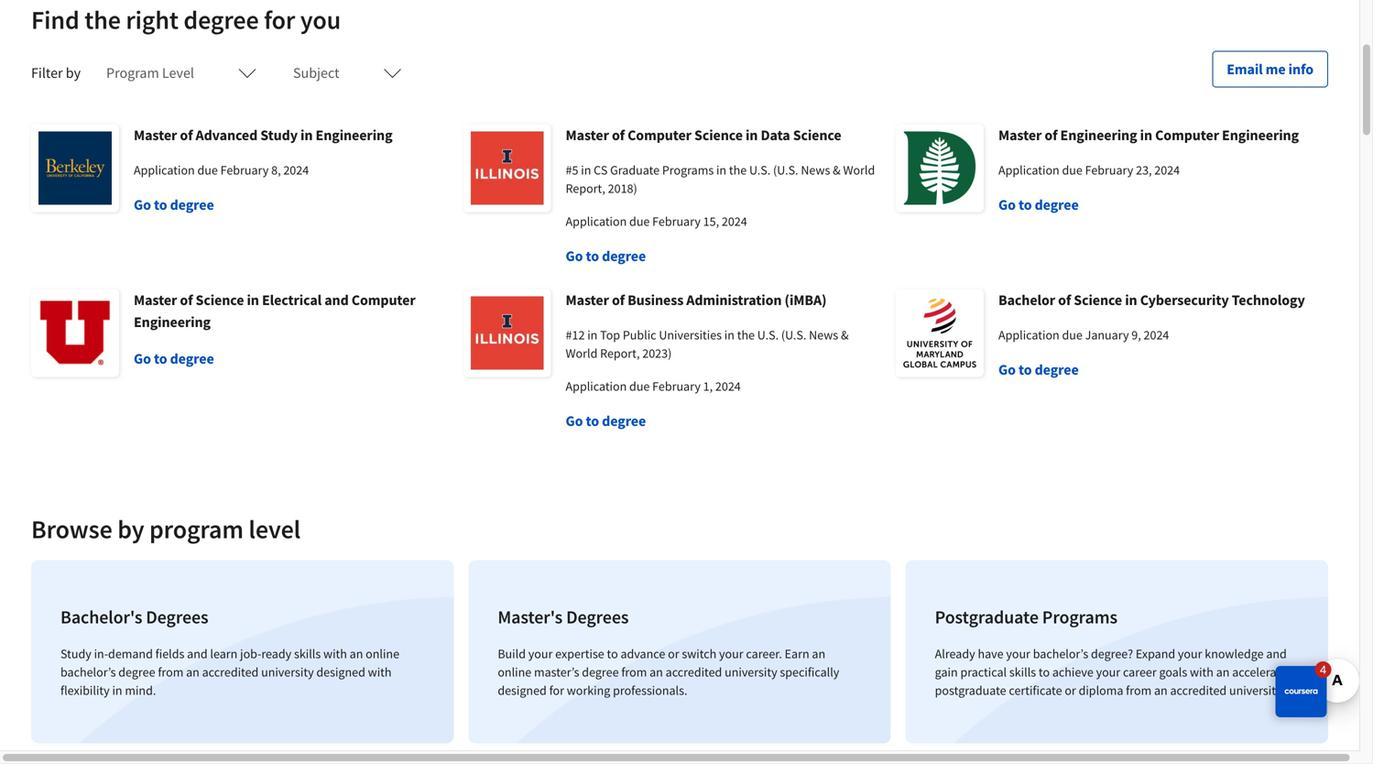 Task type: locate. For each thing, give the bounding box(es) containing it.
0 horizontal spatial and
[[187, 646, 208, 662]]

0 vertical spatial designed
[[317, 664, 366, 680]]

report, inside the "#5 in cs graduate programs in the u.s. (u.s. news & world report, 2018)"
[[566, 180, 606, 197]]

master of business administration (imba)
[[566, 291, 827, 309]]

1 vertical spatial designed
[[498, 682, 547, 699]]

bachelor's inside study in-demand fields and learn job-ready skills with an online bachelor's degree from an accredited university designed with flexibility in mind.
[[60, 664, 116, 680]]

degree inside study in-demand fields and learn job-ready skills with an online bachelor's degree from an accredited university designed with flexibility in mind.
[[118, 664, 155, 680]]

1 horizontal spatial online
[[498, 664, 532, 680]]

or down achieve
[[1065, 682, 1077, 699]]

report, down "#5"
[[566, 180, 606, 197]]

0 vertical spatial bachelor's
[[1033, 646, 1089, 662]]

0 horizontal spatial programs
[[662, 162, 714, 178]]

master for master of science in electrical and computer engineering
[[134, 291, 177, 309]]

achieve
[[1053, 664, 1094, 680]]

bachelor's
[[1033, 646, 1089, 662], [60, 664, 116, 680]]

by right filter
[[66, 64, 81, 82]]

2 university of illinois at urbana-champaign image from the top
[[464, 289, 551, 377]]

degrees
[[146, 606, 209, 629], [566, 606, 629, 629]]

in up 9,
[[1126, 291, 1138, 309]]

from down advance
[[622, 664, 647, 680]]

0 vertical spatial u.s.
[[750, 162, 771, 178]]

1 vertical spatial news
[[809, 327, 839, 343]]

online for bachelor's degrees
[[366, 646, 400, 662]]

february left 1,
[[653, 378, 701, 395]]

master up application due february 23, 2024
[[999, 126, 1042, 144]]

go to degree
[[134, 196, 214, 214], [999, 196, 1079, 214], [566, 247, 646, 265], [134, 350, 214, 368], [999, 361, 1079, 379], [566, 412, 646, 430]]

the right find
[[84, 4, 121, 36]]

u.s. inside the "#5 in cs graduate programs in the u.s. (u.s. news & world report, 2018)"
[[750, 162, 771, 178]]

1 vertical spatial university of illinois at urbana-champaign image
[[464, 289, 551, 377]]

1 vertical spatial study
[[60, 646, 91, 662]]

0 horizontal spatial skills
[[294, 646, 321, 662]]

advanced
[[196, 126, 258, 144]]

to up certificate
[[1039, 664, 1050, 680]]

1 horizontal spatial bachelor's
[[1033, 646, 1089, 662]]

an
[[350, 646, 363, 662], [812, 646, 826, 662], [186, 664, 200, 680], [650, 664, 663, 680], [1217, 664, 1230, 680], [1155, 682, 1168, 699]]

0 horizontal spatial designed
[[317, 664, 366, 680]]

1 vertical spatial online
[[498, 664, 532, 680]]

0 vertical spatial report,
[[566, 180, 606, 197]]

1 horizontal spatial skills
[[1010, 664, 1037, 680]]

expand
[[1136, 646, 1176, 662]]

study up 8,
[[261, 126, 298, 144]]

news for master of computer science in data science
[[801, 162, 831, 178]]

programs inside list
[[1043, 606, 1118, 629]]

0 horizontal spatial study
[[60, 646, 91, 662]]

february left 8,
[[221, 162, 269, 178]]

university of illinois at urbana-champaign image left "#5"
[[464, 124, 551, 212]]

degree
[[184, 4, 259, 36], [170, 196, 214, 214], [1035, 196, 1079, 214], [602, 247, 646, 265], [170, 350, 214, 368], [1035, 361, 1079, 379], [602, 412, 646, 430], [118, 664, 155, 680], [582, 664, 619, 680]]

1 vertical spatial for
[[549, 682, 565, 699]]

0 vertical spatial skills
[[294, 646, 321, 662]]

due down 2018) on the left
[[630, 213, 650, 230]]

0 horizontal spatial by
[[66, 64, 81, 82]]

skills up certificate
[[1010, 664, 1037, 680]]

accredited down switch
[[666, 664, 722, 680]]

(u.s. down (imba) in the right of the page
[[782, 327, 807, 343]]

u.s.
[[750, 162, 771, 178], [758, 327, 779, 343]]

1 vertical spatial report,
[[600, 345, 640, 362]]

1 horizontal spatial with
[[368, 664, 392, 680]]

0 horizontal spatial accredited
[[202, 664, 259, 680]]

world
[[844, 162, 875, 178], [566, 345, 598, 362]]

university down career.
[[725, 664, 778, 680]]

to inside build your expertise to advance or switch your career. earn an online master's degree from an accredited university specifically designed for working professionals.
[[607, 646, 618, 662]]

1 vertical spatial by
[[117, 513, 144, 545]]

#12
[[566, 327, 585, 343]]

science left the electrical
[[196, 291, 244, 309]]

from
[[158, 664, 184, 680], [622, 664, 647, 680], [1126, 682, 1152, 699]]

world for master of business administration (imba)
[[566, 345, 598, 362]]

0 horizontal spatial degrees
[[146, 606, 209, 629]]

go
[[134, 196, 151, 214], [999, 196, 1016, 214], [566, 247, 583, 265], [134, 350, 151, 368], [999, 361, 1016, 379], [566, 412, 583, 430]]

1 horizontal spatial university
[[725, 664, 778, 680]]

1 horizontal spatial for
[[549, 682, 565, 699]]

2024 for master of advanced study in engineering
[[284, 162, 309, 178]]

1 university of illinois at urbana-champaign image from the top
[[464, 124, 551, 212]]

accredited down learn
[[202, 664, 259, 680]]

knowledge
[[1205, 646, 1264, 662]]

level
[[249, 513, 301, 545]]

0 vertical spatial university of illinois at urbana-champaign image
[[464, 124, 551, 212]]

u.s. inside the #12 in top public universities in the u.s. (u.s. news & world report, 2023)
[[758, 327, 779, 343]]

news inside the "#5 in cs graduate programs in the u.s. (u.s. news & world report, 2018)"
[[801, 162, 831, 178]]

application
[[134, 162, 195, 178], [999, 162, 1060, 178], [566, 213, 627, 230], [999, 327, 1060, 343], [566, 378, 627, 395]]

in left the mind.
[[112, 682, 122, 699]]

of
[[180, 126, 193, 144], [612, 126, 625, 144], [1045, 126, 1058, 144], [180, 291, 193, 309], [612, 291, 625, 309], [1059, 291, 1072, 309]]

top
[[600, 327, 620, 343]]

report, inside the #12 in top public universities in the u.s. (u.s. news & world report, 2023)
[[600, 345, 640, 362]]

in left data
[[746, 126, 758, 144]]

master up #12
[[566, 291, 609, 309]]

master of computer science in data science
[[566, 126, 842, 144]]

for left you
[[264, 4, 295, 36]]

postgraduate
[[935, 606, 1039, 629]]

career
[[1124, 664, 1157, 680]]

in left the electrical
[[247, 291, 259, 309]]

programs down master of computer science in data science
[[662, 162, 714, 178]]

online for master's degrees
[[498, 664, 532, 680]]

and left learn
[[187, 646, 208, 662]]

1 horizontal spatial designed
[[498, 682, 547, 699]]

go down #12
[[566, 412, 583, 430]]

and inside already have your bachelor's degree? expand your knowledge and gain practical skills to achieve your career goals with an accelerated postgraduate certificate or diploma from an accredited university.
[[1267, 646, 1287, 662]]

university of california, berkeley image
[[31, 124, 119, 212]]

0 horizontal spatial computer
[[352, 291, 416, 309]]

0 vertical spatial online
[[366, 646, 400, 662]]

university of illinois at urbana-champaign image left #12
[[464, 289, 551, 377]]

master up cs
[[566, 126, 609, 144]]

accredited inside study in-demand fields and learn job-ready skills with an online bachelor's degree from an accredited university designed with flexibility in mind.
[[202, 664, 259, 680]]

0 horizontal spatial from
[[158, 664, 184, 680]]

of inside master of science in electrical and computer engineering
[[180, 291, 193, 309]]

2 degrees from the left
[[566, 606, 629, 629]]

skills inside study in-demand fields and learn job-ready skills with an online bachelor's degree from an accredited university designed with flexibility in mind.
[[294, 646, 321, 662]]

1 horizontal spatial and
[[325, 291, 349, 309]]

1 vertical spatial or
[[1065, 682, 1077, 699]]

certificate
[[1009, 682, 1063, 699]]

science
[[695, 126, 743, 144], [793, 126, 842, 144], [196, 291, 244, 309], [1074, 291, 1123, 309]]

1 degrees from the left
[[146, 606, 209, 629]]

by right browse
[[117, 513, 144, 545]]

world inside the "#5 in cs graduate programs in the u.s. (u.s. news & world report, 2018)"
[[844, 162, 875, 178]]

1 vertical spatial u.s.
[[758, 327, 779, 343]]

application down 2018) on the left
[[566, 213, 627, 230]]

or left switch
[[668, 646, 680, 662]]

of for master of advanced study in engineering
[[180, 126, 193, 144]]

in inside study in-demand fields and learn job-ready skills with an online bachelor's degree from an accredited university designed with flexibility in mind.
[[112, 682, 122, 699]]

to left advance
[[607, 646, 618, 662]]

february left 23,
[[1086, 162, 1134, 178]]

skills right ready
[[294, 646, 321, 662]]

the inside the #12 in top public universities in the u.s. (u.s. news & world report, 2023)
[[737, 327, 755, 343]]

program
[[106, 64, 159, 82]]

0 horizontal spatial or
[[668, 646, 680, 662]]

0 vertical spatial world
[[844, 162, 875, 178]]

due down the advanced
[[197, 162, 218, 178]]

(u.s.
[[774, 162, 799, 178], [782, 327, 807, 343]]

designed
[[317, 664, 366, 680], [498, 682, 547, 699]]

1 horizontal spatial degrees
[[566, 606, 629, 629]]

0 vertical spatial (u.s.
[[774, 162, 799, 178]]

master inside master of science in electrical and computer engineering
[[134, 291, 177, 309]]

2024 right 23,
[[1155, 162, 1181, 178]]

go right the dartmouth college 'image'
[[999, 196, 1016, 214]]

of for bachelor of science in cybersecurity technology
[[1059, 291, 1072, 309]]

university
[[261, 664, 314, 680], [725, 664, 778, 680]]

programs
[[662, 162, 714, 178], [1043, 606, 1118, 629]]

bachelor's up achieve
[[1033, 646, 1089, 662]]

bachelor's up flexibility in the left bottom of the page
[[60, 664, 116, 680]]

1 vertical spatial programs
[[1043, 606, 1118, 629]]

filter
[[31, 64, 63, 82]]

1 horizontal spatial world
[[844, 162, 875, 178]]

designed inside study in-demand fields and learn job-ready skills with an online bachelor's degree from an accredited university designed with flexibility in mind.
[[317, 664, 366, 680]]

application right the dartmouth college 'image'
[[999, 162, 1060, 178]]

2024 right 1,
[[716, 378, 741, 395]]

1 vertical spatial the
[[729, 162, 747, 178]]

master down the program level
[[134, 126, 177, 144]]

0 vertical spatial programs
[[662, 162, 714, 178]]

go right the university of utah image
[[134, 350, 151, 368]]

programs inside the "#5 in cs graduate programs in the u.s. (u.s. news & world report, 2018)"
[[662, 162, 714, 178]]

to down application due february 23, 2024
[[1019, 196, 1032, 214]]

engineering
[[316, 126, 393, 144], [1061, 126, 1138, 144], [1223, 126, 1300, 144], [134, 313, 211, 331]]

2 university from the left
[[725, 664, 778, 680]]

find the right degree for you
[[31, 4, 341, 36]]

due left january
[[1063, 327, 1083, 343]]

2024 right 9,
[[1144, 327, 1170, 343]]

browse
[[31, 513, 112, 545]]

news inside the #12 in top public universities in the u.s. (u.s. news & world report, 2023)
[[809, 327, 839, 343]]

2 horizontal spatial computer
[[1156, 126, 1220, 144]]

0 horizontal spatial university
[[261, 664, 314, 680]]

8,
[[271, 162, 281, 178]]

filter by
[[31, 64, 81, 82]]

computer
[[628, 126, 692, 144], [1156, 126, 1220, 144], [352, 291, 416, 309]]

list
[[24, 553, 1336, 751]]

and inside study in-demand fields and learn job-ready skills with an online bachelor's degree from an accredited university designed with flexibility in mind.
[[187, 646, 208, 662]]

0 vertical spatial the
[[84, 4, 121, 36]]

the down master of computer science in data science
[[729, 162, 747, 178]]

1 horizontal spatial from
[[622, 664, 647, 680]]

to down application due february 1, 2024
[[586, 412, 599, 430]]

world left the dartmouth college 'image'
[[844, 162, 875, 178]]

(u.s. inside the #12 in top public universities in the u.s. (u.s. news & world report, 2023)
[[782, 327, 807, 343]]

1 horizontal spatial or
[[1065, 682, 1077, 699]]

to down application due february 15, 2024
[[586, 247, 599, 265]]

from inside build your expertise to advance or switch your career. earn an online master's degree from an accredited university specifically designed for working professionals.
[[622, 664, 647, 680]]

the inside the "#5 in cs graduate programs in the u.s. (u.s. news & world report, 2018)"
[[729, 162, 747, 178]]

& inside the #12 in top public universities in the u.s. (u.s. news & world report, 2023)
[[841, 327, 849, 343]]

2024 for bachelor of science in cybersecurity technology
[[1144, 327, 1170, 343]]

science right data
[[793, 126, 842, 144]]

from down career
[[1126, 682, 1152, 699]]

application right university of california, berkeley image
[[134, 162, 195, 178]]

1,
[[704, 378, 713, 395]]

from for master's degrees
[[622, 664, 647, 680]]

0 horizontal spatial for
[[264, 4, 295, 36]]

the down administration in the top of the page
[[737, 327, 755, 343]]

accredited inside build your expertise to advance or switch your career. earn an online master's degree from an accredited university specifically designed for working professionals.
[[666, 664, 722, 680]]

1 vertical spatial (u.s.
[[782, 327, 807, 343]]

accredited inside already have your bachelor's degree? expand your knowledge and gain practical skills to achieve your career goals with an accelerated postgraduate certificate or diploma from an accredited university.
[[1171, 682, 1227, 699]]

master of science in electrical and computer engineering
[[134, 291, 416, 331]]

online inside study in-demand fields and learn job-ready skills with an online bachelor's degree from an accredited university designed with flexibility in mind.
[[366, 646, 400, 662]]

diploma
[[1079, 682, 1124, 699]]

business
[[628, 291, 684, 309]]

master right the university of utah image
[[134, 291, 177, 309]]

february left 15,
[[653, 213, 701, 230]]

or
[[668, 646, 680, 662], [1065, 682, 1077, 699]]

accredited
[[202, 664, 259, 680], [666, 664, 722, 680], [1171, 682, 1227, 699]]

programs up degree?
[[1043, 606, 1118, 629]]

1 horizontal spatial computer
[[628, 126, 692, 144]]

1 university from the left
[[261, 664, 314, 680]]

0 vertical spatial for
[[264, 4, 295, 36]]

application for bachelor of science in cybersecurity technology
[[999, 327, 1060, 343]]

report,
[[566, 180, 606, 197], [600, 345, 640, 362]]

with
[[324, 646, 347, 662], [368, 664, 392, 680], [1190, 664, 1214, 680]]

u.s. down data
[[750, 162, 771, 178]]

online inside build your expertise to advance or switch your career. earn an online master's degree from an accredited university specifically designed for working professionals.
[[498, 664, 532, 680]]

1 vertical spatial &
[[841, 327, 849, 343]]

application due february 8, 2024
[[134, 162, 309, 178]]

0 horizontal spatial online
[[366, 646, 400, 662]]

1 horizontal spatial study
[[261, 126, 298, 144]]

to right the university of utah image
[[154, 350, 167, 368]]

0 horizontal spatial bachelor's
[[60, 664, 116, 680]]

degrees for master's degrees
[[566, 606, 629, 629]]

2 vertical spatial the
[[737, 327, 755, 343]]

due for bachelor of science in cybersecurity technology
[[1063, 327, 1083, 343]]

0 vertical spatial study
[[261, 126, 298, 144]]

master's
[[498, 606, 563, 629]]

cybersecurity
[[1141, 291, 1230, 309]]

of for master of engineering in computer engineering
[[1045, 126, 1058, 144]]

find
[[31, 4, 79, 36]]

2 horizontal spatial accredited
[[1171, 682, 1227, 699]]

2 horizontal spatial with
[[1190, 664, 1214, 680]]

(u.s. down data
[[774, 162, 799, 178]]

1 horizontal spatial programs
[[1043, 606, 1118, 629]]

0 vertical spatial news
[[801, 162, 831, 178]]

email
[[1227, 60, 1263, 78]]

0 vertical spatial by
[[66, 64, 81, 82]]

university inside build your expertise to advance or switch your career. earn an online master's degree from an accredited university specifically designed for working professionals.
[[725, 664, 778, 680]]

study left in-
[[60, 646, 91, 662]]

& inside the "#5 in cs graduate programs in the u.s. (u.s. news & world report, 2018)"
[[833, 162, 841, 178]]

1 vertical spatial bachelor's
[[60, 664, 116, 680]]

accredited down goals on the bottom right of the page
[[1171, 682, 1227, 699]]

degrees up expertise
[[566, 606, 629, 629]]

bachelor of science in cybersecurity technology
[[999, 291, 1306, 309]]

university for master's degrees
[[725, 664, 778, 680]]

from for bachelor's degrees
[[158, 664, 184, 680]]

and up accelerated
[[1267, 646, 1287, 662]]

in down administration in the top of the page
[[725, 327, 735, 343]]

february
[[221, 162, 269, 178], [1086, 162, 1134, 178], [653, 213, 701, 230], [653, 378, 701, 395]]

2 horizontal spatial and
[[1267, 646, 1287, 662]]

due left 23,
[[1063, 162, 1083, 178]]

accelerated
[[1233, 664, 1295, 680]]

due for master of engineering in computer engineering
[[1063, 162, 1083, 178]]

in right "#5"
[[581, 162, 591, 178]]

with inside already have your bachelor's degree? expand your knowledge and gain practical skills to achieve your career goals with an accelerated postgraduate certificate or diploma from an accredited university.
[[1190, 664, 1214, 680]]

by for filter
[[66, 64, 81, 82]]

0 vertical spatial &
[[833, 162, 841, 178]]

level
[[162, 64, 194, 82]]

2 horizontal spatial from
[[1126, 682, 1152, 699]]

degrees up fields on the bottom of page
[[146, 606, 209, 629]]

administration
[[687, 291, 782, 309]]

by
[[66, 64, 81, 82], [117, 513, 144, 545]]

master
[[134, 126, 177, 144], [566, 126, 609, 144], [999, 126, 1042, 144], [134, 291, 177, 309], [566, 291, 609, 309]]

university of illinois at urbana-champaign image
[[464, 124, 551, 212], [464, 289, 551, 377]]

go up #12
[[566, 247, 583, 265]]

2024 right 8,
[[284, 162, 309, 178]]

1 vertical spatial world
[[566, 345, 598, 362]]

in down subject
[[301, 126, 313, 144]]

the for master of computer science in data science
[[729, 162, 747, 178]]

due down '2023)'
[[630, 378, 650, 395]]

master of advanced study in engineering
[[134, 126, 393, 144]]

from inside study in-demand fields and learn job-ready skills with an online bachelor's degree from an accredited university designed with flexibility in mind.
[[158, 664, 184, 680]]

(u.s. inside the "#5 in cs graduate programs in the u.s. (u.s. news & world report, 2018)"
[[774, 162, 799, 178]]

0 horizontal spatial world
[[566, 345, 598, 362]]

0 vertical spatial or
[[668, 646, 680, 662]]

university inside study in-demand fields and learn job-ready skills with an online bachelor's degree from an accredited university designed with flexibility in mind.
[[261, 664, 314, 680]]

application down bachelor
[[999, 327, 1060, 343]]

1 vertical spatial skills
[[1010, 664, 1037, 680]]

u.s. down administration in the top of the page
[[758, 327, 779, 343]]

university down ready
[[261, 664, 314, 680]]

world inside the #12 in top public universities in the u.s. (u.s. news & world report, 2023)
[[566, 345, 598, 362]]

to down application due january 9, 2024
[[1019, 361, 1032, 379]]

report, down the top
[[600, 345, 640, 362]]

expertise
[[555, 646, 605, 662]]

world down #12
[[566, 345, 598, 362]]

science inside master of science in electrical and computer engineering
[[196, 291, 244, 309]]

from down fields on the bottom of page
[[158, 664, 184, 680]]

skills
[[294, 646, 321, 662], [1010, 664, 1037, 680]]

and right the electrical
[[325, 291, 349, 309]]

for
[[264, 4, 295, 36], [549, 682, 565, 699]]

university of illinois at urbana-champaign image for master of computer science in data science
[[464, 124, 551, 212]]

from inside already have your bachelor's degree? expand your knowledge and gain practical skills to achieve your career goals with an accelerated postgraduate certificate or diploma from an accredited university.
[[1126, 682, 1152, 699]]

1 horizontal spatial by
[[117, 513, 144, 545]]

1 horizontal spatial accredited
[[666, 664, 722, 680]]

0 horizontal spatial with
[[324, 646, 347, 662]]

for down master's
[[549, 682, 565, 699]]



Task type: describe. For each thing, give the bounding box(es) containing it.
goals
[[1160, 664, 1188, 680]]

designed inside build your expertise to advance or switch your career. earn an online master's degree from an accredited university specifically designed for working professionals.
[[498, 682, 547, 699]]

universities
[[659, 327, 722, 343]]

report, for computer
[[566, 180, 606, 197]]

u.s. for in
[[750, 162, 771, 178]]

university for bachelor's degrees
[[261, 664, 314, 680]]

cs
[[594, 162, 608, 178]]

january
[[1086, 327, 1130, 343]]

news for master of business administration (imba)
[[809, 327, 839, 343]]

email me info button
[[1213, 51, 1329, 88]]

university of maryland global campus image
[[896, 289, 984, 377]]

& for master of business administration (imba)
[[841, 327, 849, 343]]

university.
[[1230, 682, 1285, 699]]

your up master's
[[529, 646, 553, 662]]

subject button
[[282, 51, 413, 95]]

bachelor's degrees
[[60, 606, 209, 629]]

browse by program level
[[31, 513, 301, 545]]

professionals.
[[613, 682, 688, 699]]

the for master of business administration (imba)
[[737, 327, 755, 343]]

fields
[[155, 646, 185, 662]]

#5 in cs graduate programs in the u.s. (u.s. news & world report, 2018)
[[566, 162, 875, 197]]

skills inside already have your bachelor's degree? expand your knowledge and gain practical skills to achieve your career goals with an accelerated postgraduate certificate or diploma from an accredited university.
[[1010, 664, 1037, 680]]

mind.
[[125, 682, 156, 699]]

your right have
[[1007, 646, 1031, 662]]

application for master of advanced study in engineering
[[134, 162, 195, 178]]

application due february 23, 2024
[[999, 162, 1181, 178]]

in-
[[94, 646, 108, 662]]

public
[[623, 327, 657, 343]]

or inside build your expertise to advance or switch your career. earn an online master's degree from an accredited university specifically designed for working professionals.
[[668, 646, 680, 662]]

postgraduate programs
[[935, 606, 1118, 629]]

earn
[[785, 646, 810, 662]]

accredited for bachelor's degrees
[[202, 664, 259, 680]]

program level button
[[95, 51, 268, 95]]

flexibility
[[60, 682, 110, 699]]

accredited for master's degrees
[[666, 664, 722, 680]]

gain
[[935, 664, 958, 680]]

program level
[[106, 64, 194, 82]]

2018)
[[608, 180, 638, 197]]

go down bachelor
[[999, 361, 1016, 379]]

2024 for master of engineering in computer engineering
[[1155, 162, 1181, 178]]

bachelor
[[999, 291, 1056, 309]]

master's
[[534, 664, 580, 680]]

info
[[1289, 60, 1314, 78]]

build your expertise to advance or switch your career. earn an online master's degree from an accredited university specifically designed for working professionals.
[[498, 646, 840, 699]]

#5
[[566, 162, 579, 178]]

go right university of california, berkeley image
[[134, 196, 151, 214]]

program
[[149, 513, 244, 545]]

science up the "#5 in cs graduate programs in the u.s. (u.s. news & world report, 2018)"
[[695, 126, 743, 144]]

in right #12
[[588, 327, 598, 343]]

application due february 15, 2024
[[566, 213, 748, 230]]

of for master of computer science in data science
[[612, 126, 625, 144]]

in down master of computer science in data science
[[717, 162, 727, 178]]

computer inside master of science in electrical and computer engineering
[[352, 291, 416, 309]]

9,
[[1132, 327, 1142, 343]]

ready
[[261, 646, 292, 662]]

your right switch
[[719, 646, 744, 662]]

application due february 1, 2024
[[566, 378, 741, 395]]

specifically
[[780, 664, 840, 680]]

u.s. for (imba)
[[758, 327, 779, 343]]

list containing bachelor's degrees
[[24, 553, 1336, 751]]

report, for business
[[600, 345, 640, 362]]

me
[[1266, 60, 1286, 78]]

in up 23,
[[1141, 126, 1153, 144]]

& for master of computer science in data science
[[833, 162, 841, 178]]

technology
[[1232, 291, 1306, 309]]

dartmouth college image
[[896, 124, 984, 212]]

university of utah image
[[31, 289, 119, 377]]

science up january
[[1074, 291, 1123, 309]]

master of engineering in computer engineering
[[999, 126, 1300, 144]]

postgraduate
[[935, 682, 1007, 699]]

23,
[[1136, 162, 1152, 178]]

(u.s. for (imba)
[[782, 327, 807, 343]]

february for 1,
[[653, 378, 701, 395]]

electrical
[[262, 291, 322, 309]]

world for master of computer science in data science
[[844, 162, 875, 178]]

application for master of engineering in computer engineering
[[999, 162, 1060, 178]]

february for 23,
[[1086, 162, 1134, 178]]

master for master of business administration (imba)
[[566, 291, 609, 309]]

data
[[761, 126, 791, 144]]

degree inside build your expertise to advance or switch your career. earn an online master's degree from an accredited university specifically designed for working professionals.
[[582, 664, 619, 680]]

15,
[[704, 213, 719, 230]]

degree?
[[1091, 646, 1134, 662]]

to inside already have your bachelor's degree? expand your knowledge and gain practical skills to achieve your career goals with an accelerated postgraduate certificate or diploma from an accredited university.
[[1039, 664, 1050, 680]]

practical
[[961, 664, 1007, 680]]

study inside study in-demand fields and learn job-ready skills with an online bachelor's degree from an accredited university designed with flexibility in mind.
[[60, 646, 91, 662]]

graduate
[[610, 162, 660, 178]]

master for master of advanced study in engineering
[[134, 126, 177, 144]]

and inside master of science in electrical and computer engineering
[[325, 291, 349, 309]]

you
[[300, 4, 341, 36]]

university of illinois at urbana-champaign image for master of business administration (imba)
[[464, 289, 551, 377]]

degrees for bachelor's degrees
[[146, 606, 209, 629]]

#12 in top public universities in the u.s. (u.s. news & world report, 2023)
[[566, 327, 849, 362]]

for inside build your expertise to advance or switch your career. earn an online master's degree from an accredited university specifically designed for working professionals.
[[549, 682, 565, 699]]

to down application due february 8, 2024
[[154, 196, 167, 214]]

master's degrees
[[498, 606, 629, 629]]

2024 right 15,
[[722, 213, 748, 230]]

due for master of advanced study in engineering
[[197, 162, 218, 178]]

of for master of science in electrical and computer engineering
[[180, 291, 193, 309]]

already
[[935, 646, 976, 662]]

master for master of engineering in computer engineering
[[999, 126, 1042, 144]]

career.
[[746, 646, 783, 662]]

bachelor's
[[60, 606, 142, 629]]

learn
[[210, 646, 238, 662]]

february for 15,
[[653, 213, 701, 230]]

application due january 9, 2024
[[999, 327, 1170, 343]]

subject
[[293, 64, 340, 82]]

of for master of business administration (imba)
[[612, 291, 625, 309]]

your down degree?
[[1097, 664, 1121, 680]]

by for browse
[[117, 513, 144, 545]]

application down the top
[[566, 378, 627, 395]]

in inside master of science in electrical and computer engineering
[[247, 291, 259, 309]]

right
[[126, 4, 179, 36]]

have
[[978, 646, 1004, 662]]

(imba)
[[785, 291, 827, 309]]

2023)
[[643, 345, 672, 362]]

build
[[498, 646, 526, 662]]

email me info
[[1227, 60, 1314, 78]]

(u.s. for in
[[774, 162, 799, 178]]

or inside already have your bachelor's degree? expand your knowledge and gain practical skills to achieve your career goals with an accelerated postgraduate certificate or diploma from an accredited university.
[[1065, 682, 1077, 699]]

job-
[[240, 646, 262, 662]]

february for 8,
[[221, 162, 269, 178]]

switch
[[682, 646, 717, 662]]

engineering inside master of science in electrical and computer engineering
[[134, 313, 211, 331]]

working
[[567, 682, 611, 699]]

already have your bachelor's degree? expand your knowledge and gain practical skills to achieve your career goals with an accelerated postgraduate certificate or diploma from an accredited university.
[[935, 646, 1295, 699]]

advance
[[621, 646, 666, 662]]

study in-demand fields and learn job-ready skills with an online bachelor's degree from an accredited university designed with flexibility in mind.
[[60, 646, 400, 699]]

your up goals on the bottom right of the page
[[1178, 646, 1203, 662]]

demand
[[108, 646, 153, 662]]

master for master of computer science in data science
[[566, 126, 609, 144]]

bachelor's inside already have your bachelor's degree? expand your knowledge and gain practical skills to achieve your career goals with an accelerated postgraduate certificate or diploma from an accredited university.
[[1033, 646, 1089, 662]]



Task type: vqa. For each thing, say whether or not it's contained in the screenshot.
2nd Summer from the top
no



